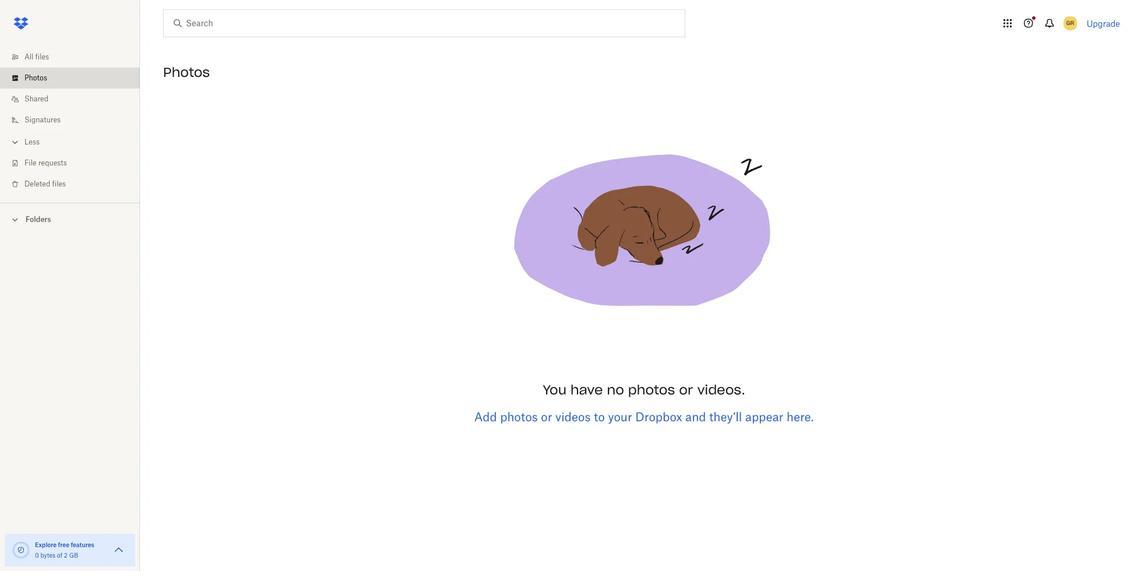 Task type: locate. For each thing, give the bounding box(es) containing it.
features
[[71, 542, 94, 549]]

requests
[[38, 159, 67, 167]]

of
[[57, 552, 62, 559]]

file requests link
[[9, 153, 140, 174]]

Search in folder "Dropbox" text field
[[186, 17, 661, 30]]

files right deleted
[[52, 180, 66, 188]]

1 horizontal spatial files
[[52, 180, 66, 188]]

to
[[594, 410, 605, 424]]

0 horizontal spatial photos
[[24, 73, 47, 82]]

photos right add
[[500, 410, 538, 424]]

files for deleted files
[[52, 180, 66, 188]]

less image
[[9, 136, 21, 148]]

photos
[[163, 64, 210, 80], [24, 73, 47, 82]]

they'll
[[709, 410, 742, 424]]

photos link
[[9, 68, 140, 89]]

list
[[0, 40, 140, 203]]

files for all files
[[35, 52, 49, 61]]

signatures
[[24, 115, 61, 124]]

you
[[543, 382, 567, 398]]

photos up dropbox
[[628, 382, 675, 398]]

2
[[64, 552, 68, 559]]

add photos or videos to your dropbox and they'll appear here.
[[474, 410, 814, 424]]

dropbox
[[636, 410, 683, 424]]

1 vertical spatial or
[[541, 410, 552, 424]]

add photos or videos to your dropbox and they'll appear here. link
[[474, 410, 814, 424]]

list containing all files
[[0, 40, 140, 203]]

1 vertical spatial photos
[[500, 410, 538, 424]]

photos list item
[[0, 68, 140, 89]]

appear
[[746, 410, 784, 424]]

deleted files
[[24, 180, 66, 188]]

0 horizontal spatial files
[[35, 52, 49, 61]]

0
[[35, 552, 39, 559]]

0 vertical spatial photos
[[628, 382, 675, 398]]

videos
[[556, 410, 591, 424]]

have
[[571, 382, 603, 398]]

folders button
[[0, 210, 140, 228]]

or left the 'videos'
[[541, 410, 552, 424]]

0 vertical spatial or
[[679, 382, 693, 398]]

0 horizontal spatial photos
[[500, 410, 538, 424]]

explore
[[35, 542, 57, 549]]

shared
[[24, 94, 48, 103]]

or up and
[[679, 382, 693, 398]]

0 vertical spatial files
[[35, 52, 49, 61]]

files right all
[[35, 52, 49, 61]]

your
[[608, 410, 632, 424]]

files
[[35, 52, 49, 61], [52, 180, 66, 188]]

folders
[[26, 215, 51, 224]]

upgrade link
[[1087, 18, 1121, 28]]

sleeping dog on a purple cushion. image
[[498, 89, 790, 380]]

or
[[679, 382, 693, 398], [541, 410, 552, 424]]

1 vertical spatial files
[[52, 180, 66, 188]]

you have no photos or videos.
[[543, 382, 746, 398]]

photos
[[628, 382, 675, 398], [500, 410, 538, 424]]

add
[[474, 410, 497, 424]]

photos inside list item
[[24, 73, 47, 82]]

0 horizontal spatial or
[[541, 410, 552, 424]]

videos.
[[697, 382, 746, 398]]



Task type: vqa. For each thing, say whether or not it's contained in the screenshot.
Close right sidebar image
no



Task type: describe. For each thing, give the bounding box(es) containing it.
gb
[[69, 552, 78, 559]]

and
[[686, 410, 706, 424]]

gr button
[[1061, 14, 1080, 33]]

gr
[[1067, 19, 1075, 27]]

file requests
[[24, 159, 67, 167]]

1 horizontal spatial or
[[679, 382, 693, 398]]

deleted
[[24, 180, 50, 188]]

file
[[24, 159, 37, 167]]

deleted files link
[[9, 174, 140, 195]]

all files
[[24, 52, 49, 61]]

dropbox image
[[9, 12, 33, 35]]

less
[[24, 138, 40, 146]]

upgrade
[[1087, 18, 1121, 28]]

1 horizontal spatial photos
[[163, 64, 210, 80]]

signatures link
[[9, 110, 140, 131]]

bytes
[[40, 552, 55, 559]]

quota usage element
[[12, 541, 30, 560]]

here.
[[787, 410, 814, 424]]

explore free features 0 bytes of 2 gb
[[35, 542, 94, 559]]

shared link
[[9, 89, 140, 110]]

free
[[58, 542, 69, 549]]

no
[[607, 382, 624, 398]]

all files link
[[9, 47, 140, 68]]

all
[[24, 52, 33, 61]]

1 horizontal spatial photos
[[628, 382, 675, 398]]



